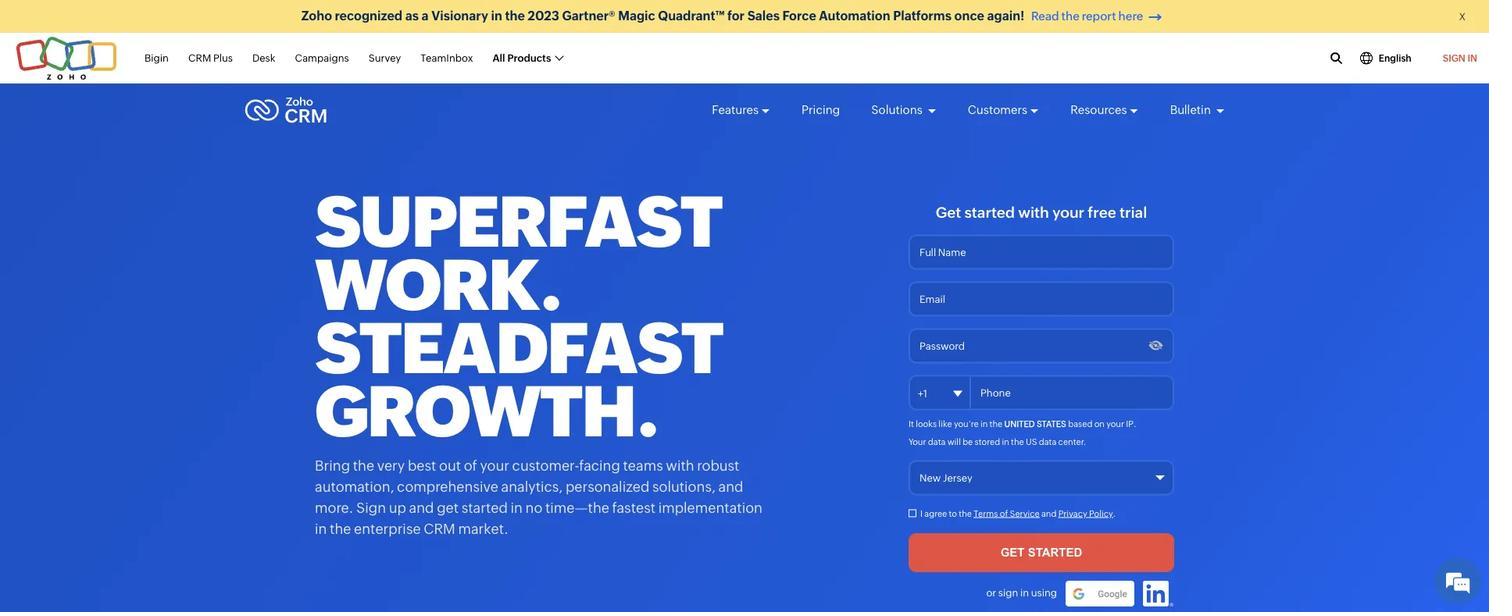 Task type: describe. For each thing, give the bounding box(es) containing it.
sales
[[747, 9, 780, 23]]

2 data from the left
[[1039, 437, 1057, 447]]

bring
[[315, 458, 350, 474]]

read
[[1031, 9, 1059, 23]]

2 horizontal spatial and
[[1041, 509, 1057, 519]]

superfast work. steadfast growth. bring the very best out of your customer-facing teams with robust automation, comprehensive analytics, personalized solutions, and more. sign up and get started in no time—the fastest implementation in the enterprise crm market.
[[315, 182, 763, 537]]

ip
[[1126, 419, 1134, 429]]

or sign in using
[[986, 588, 1057, 599]]

of inside superfast work. steadfast growth. bring the very best out of your customer-facing teams with robust automation, comprehensive analytics, personalized solutions, and more. sign up and get started in no time—the fastest implementation in the enterprise crm market.
[[464, 458, 477, 474]]

gartner®
[[562, 9, 615, 23]]

a
[[422, 9, 429, 23]]

crm inside superfast work. steadfast growth. bring the very best out of your customer-facing teams with robust automation, comprehensive analytics, personalized solutions, and more. sign up and get started in no time—the fastest implementation in the enterprise crm market.
[[424, 521, 455, 537]]

very
[[377, 458, 405, 474]]

0 horizontal spatial .
[[1113, 509, 1116, 519]]

campaigns link
[[295, 44, 349, 73]]

service
[[1010, 509, 1040, 519]]

2023
[[528, 9, 560, 23]]

with inside superfast work. steadfast growth. bring the very best out of your customer-facing teams with robust automation, comprehensive analytics, personalized solutions, and more. sign up and get started in no time—the fastest implementation in the enterprise crm market.
[[666, 458, 694, 474]]

as
[[405, 9, 419, 23]]

free
[[1088, 204, 1116, 221]]

looks
[[916, 419, 937, 429]]

your for steadfast
[[480, 458, 509, 474]]

like
[[939, 419, 952, 429]]

or
[[986, 588, 996, 599]]

1 data from the left
[[928, 437, 946, 447]]

terms
[[974, 509, 998, 519]]

the left us
[[1011, 437, 1024, 447]]

sign
[[356, 500, 386, 516]]

features
[[712, 103, 759, 117]]

force
[[783, 9, 816, 23]]

no
[[525, 500, 543, 516]]

zoho recognized as a visionary in the 2023 gartner® magic quadrant™ for sales force automation platforms once again! read the report here
[[301, 9, 1143, 23]]

in right stored
[[1002, 437, 1009, 447]]

automation,
[[315, 479, 394, 495]]

survey
[[369, 52, 401, 64]]

your for like
[[1107, 419, 1124, 429]]

resources link
[[1071, 89, 1139, 131]]

visionary
[[431, 9, 488, 23]]

0 vertical spatial started
[[965, 204, 1015, 221]]

x
[[1459, 11, 1466, 23]]

Enter your name text field
[[909, 235, 1174, 270]]

crm plus
[[188, 52, 233, 64]]

time—the
[[545, 500, 609, 516]]

solutions link
[[871, 89, 937, 131]]

automation
[[819, 9, 890, 23]]

the up your data will be stored in the us data center.
[[990, 419, 1003, 429]]

you're
[[954, 419, 979, 429]]

magic
[[618, 9, 655, 23]]

recognized
[[335, 9, 403, 23]]

desk
[[252, 52, 275, 64]]

based
[[1068, 419, 1093, 429]]

once
[[954, 9, 984, 23]]

0 vertical spatial your
[[1052, 204, 1085, 221]]

pricing
[[802, 103, 840, 117]]

in left no at bottom
[[511, 500, 523, 516]]

report
[[1082, 9, 1116, 23]]

steadfast
[[315, 308, 723, 389]]

in
[[1468, 53, 1478, 63]]

Enter your phone number text field
[[909, 376, 1174, 411]]

center.
[[1058, 437, 1086, 447]]

pricing link
[[802, 89, 840, 131]]

fastest
[[612, 500, 656, 516]]

bigin
[[145, 52, 169, 64]]

policy
[[1089, 509, 1113, 519]]

read the report here link
[[1027, 9, 1164, 23]]

your data will be stored in the us data center.
[[909, 437, 1086, 447]]

comprehensive
[[397, 479, 498, 495]]

sign
[[1443, 53, 1466, 63]]

stored
[[975, 437, 1000, 447]]

sign
[[998, 588, 1018, 599]]

up
[[389, 500, 406, 516]]

it looks like you're in the united states based on your ip .
[[909, 419, 1136, 429]]

survey link
[[369, 44, 401, 73]]

zoho
[[301, 9, 332, 23]]

1 horizontal spatial of
[[1000, 509, 1008, 519]]

get
[[936, 204, 961, 221]]

0 vertical spatial with
[[1018, 204, 1049, 221]]

all products
[[493, 52, 551, 64]]

platforms
[[893, 9, 952, 23]]

privacy policy link
[[1058, 509, 1113, 519]]

bulletin link
[[1170, 89, 1225, 131]]

bigin link
[[145, 44, 169, 73]]

+1
[[918, 388, 928, 400]]

bulletin
[[1170, 103, 1213, 117]]



Task type: locate. For each thing, give the bounding box(es) containing it.
started right get
[[965, 204, 1015, 221]]

implementation
[[658, 500, 763, 516]]

plus
[[213, 52, 233, 64]]

1 vertical spatial started
[[462, 500, 508, 516]]

to
[[949, 509, 957, 519]]

your up analytics,
[[480, 458, 509, 474]]

personalized
[[566, 479, 650, 495]]

in
[[491, 9, 502, 23], [981, 419, 988, 429], [1002, 437, 1009, 447], [511, 500, 523, 516], [315, 521, 327, 537], [1020, 588, 1029, 599]]

in right 'visionary'
[[491, 9, 502, 23]]

and right the up
[[409, 500, 434, 516]]

2 horizontal spatial your
[[1107, 419, 1124, 429]]

of right terms
[[1000, 509, 1008, 519]]

1 horizontal spatial data
[[1039, 437, 1057, 447]]

of
[[464, 458, 477, 474], [1000, 509, 1008, 519]]

0 vertical spatial .
[[1134, 419, 1136, 429]]

data right us
[[1039, 437, 1057, 447]]

agree
[[925, 509, 947, 519]]

sign in link
[[1431, 43, 1489, 73]]

terms of service link
[[974, 509, 1040, 519]]

english
[[1379, 53, 1412, 63]]

started up market.
[[462, 500, 508, 516]]

your
[[909, 437, 926, 447]]

best
[[408, 458, 436, 474]]

of right the out
[[464, 458, 477, 474]]

1 horizontal spatial with
[[1018, 204, 1049, 221]]

the left 2023
[[505, 9, 525, 23]]

1 horizontal spatial and
[[718, 479, 743, 495]]

1 horizontal spatial .
[[1134, 419, 1136, 429]]

quadrant™
[[658, 9, 725, 23]]

with up "solutions,"
[[666, 458, 694, 474]]

1 vertical spatial .
[[1113, 509, 1116, 519]]

0 horizontal spatial your
[[480, 458, 509, 474]]

the right read
[[1061, 9, 1080, 23]]

0 horizontal spatial and
[[409, 500, 434, 516]]

. right "on"
[[1134, 419, 1136, 429]]

i agree to the terms of service and privacy policy .
[[920, 509, 1116, 519]]

crm
[[188, 52, 211, 64], [424, 521, 455, 537]]

data left will
[[928, 437, 946, 447]]

work.
[[315, 245, 561, 326]]

1 vertical spatial crm
[[424, 521, 455, 537]]

1 vertical spatial of
[[1000, 509, 1008, 519]]

in right sign
[[1020, 588, 1029, 599]]

resources
[[1071, 103, 1127, 117]]

Enter password for your account password field
[[909, 329, 1174, 364]]

0 horizontal spatial of
[[464, 458, 477, 474]]

with
[[1018, 204, 1049, 221], [666, 458, 694, 474]]

customer-
[[512, 458, 579, 474]]

here
[[1119, 9, 1143, 23]]

the inside zoho recognized as a visionary in the 2023 gartner® magic quadrant™ for sales force automation platforms once again! read the report here
[[1061, 9, 1080, 23]]

again!
[[987, 9, 1025, 23]]

1 horizontal spatial started
[[965, 204, 1015, 221]]

it
[[909, 419, 914, 429]]

your inside superfast work. steadfast growth. bring the very best out of your customer-facing teams with robust automation, comprehensive analytics, personalized solutions, and more. sign up and get started in no time—the fastest implementation in the enterprise crm market.
[[480, 458, 509, 474]]

in down more. on the bottom left of page
[[315, 521, 327, 537]]

1 horizontal spatial crm
[[424, 521, 455, 537]]

0 horizontal spatial with
[[666, 458, 694, 474]]

desk link
[[252, 44, 275, 73]]

None submit
[[909, 534, 1174, 573]]

facing
[[579, 458, 620, 474]]

0 vertical spatial crm
[[188, 52, 211, 64]]

will
[[948, 437, 961, 447]]

started
[[965, 204, 1015, 221], [462, 500, 508, 516]]

customers
[[968, 103, 1028, 117]]

us
[[1026, 437, 1037, 447]]

be
[[963, 437, 973, 447]]

using
[[1031, 588, 1057, 599]]

solutions,
[[652, 479, 716, 495]]

out
[[439, 458, 461, 474]]

for
[[727, 9, 745, 23]]

started inside superfast work. steadfast growth. bring the very best out of your customer-facing teams with robust automation, comprehensive analytics, personalized solutions, and more. sign up and get started in no time—the fastest implementation in the enterprise crm market.
[[462, 500, 508, 516]]

enterprise
[[354, 521, 421, 537]]

crm left plus
[[188, 52, 211, 64]]

more.
[[315, 500, 353, 516]]

products
[[507, 52, 551, 64]]

crm plus link
[[188, 44, 233, 73]]

0 vertical spatial of
[[464, 458, 477, 474]]

united
[[1004, 419, 1035, 429]]

robust
[[697, 458, 740, 474]]

solutions
[[871, 103, 925, 117]]

and left privacy
[[1041, 509, 1057, 519]]

features link
[[712, 89, 770, 131]]

. right privacy
[[1113, 509, 1116, 519]]

on
[[1094, 419, 1105, 429]]

growth.
[[315, 372, 658, 452]]

0 horizontal spatial crm
[[188, 52, 211, 64]]

privacy
[[1058, 509, 1087, 519]]

states
[[1037, 419, 1066, 429]]

zoho crm logo image
[[245, 93, 327, 127]]

teams
[[623, 458, 663, 474]]

the right to
[[959, 509, 972, 519]]

crm down get at the left bottom
[[424, 521, 455, 537]]

0 horizontal spatial started
[[462, 500, 508, 516]]

all
[[493, 52, 505, 64]]

analytics,
[[501, 479, 563, 495]]

market.
[[458, 521, 509, 537]]

1 vertical spatial with
[[666, 458, 694, 474]]

trial
[[1120, 204, 1147, 221]]

the
[[505, 9, 525, 23], [1061, 9, 1080, 23], [990, 419, 1003, 429], [1011, 437, 1024, 447], [353, 458, 374, 474], [959, 509, 972, 519], [330, 521, 351, 537]]

0 horizontal spatial data
[[928, 437, 946, 447]]

the down more. on the bottom left of page
[[330, 521, 351, 537]]

campaigns
[[295, 52, 349, 64]]

1 horizontal spatial your
[[1052, 204, 1085, 221]]

sign in
[[1443, 53, 1478, 63]]

your left "free" at the top right of page
[[1052, 204, 1085, 221]]

and down robust
[[718, 479, 743, 495]]

your left ip
[[1107, 419, 1124, 429]]

in right you're
[[981, 419, 988, 429]]

i
[[920, 509, 923, 519]]

all products link
[[493, 44, 563, 73]]

get
[[437, 500, 459, 516]]

with up enter your name text field
[[1018, 204, 1049, 221]]

superfast
[[315, 182, 722, 263]]

Enter your email text field
[[909, 282, 1174, 317]]

2 vertical spatial your
[[480, 458, 509, 474]]

1 vertical spatial your
[[1107, 419, 1124, 429]]

the up automation,
[[353, 458, 374, 474]]

.
[[1134, 419, 1136, 429], [1113, 509, 1116, 519]]



Task type: vqa. For each thing, say whether or not it's contained in the screenshot.
servers, on the bottom right
no



